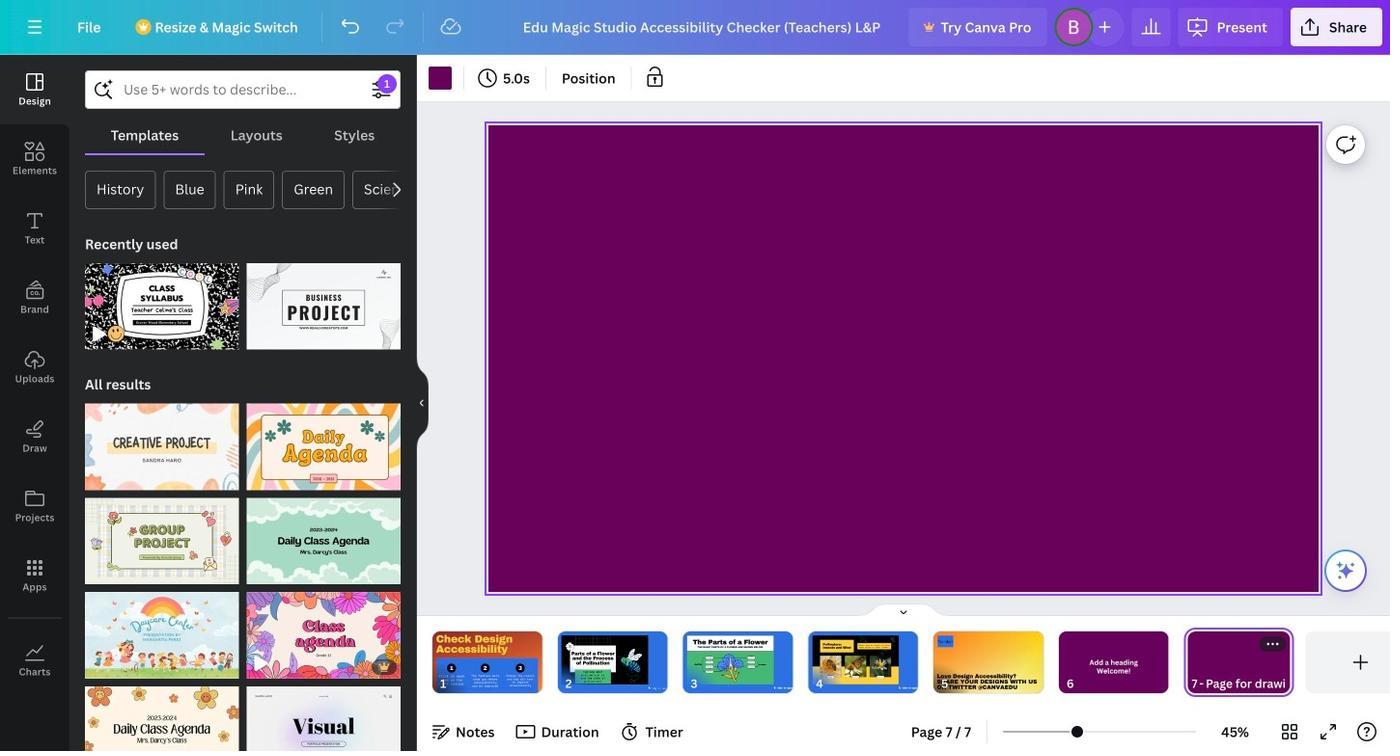 Task type: locate. For each thing, give the bounding box(es) containing it.
colorful scrapbook nostalgia class syllabus blank education presentation group
[[85, 252, 239, 350]]

green colorful cute aesthetic group project presentation group
[[85, 487, 239, 585]]

Page title text field
[[1206, 675, 1286, 694]]

orange groovy retro daily agenda presentation group
[[247, 393, 401, 491]]

hide image
[[416, 357, 429, 450]]

canva assistant image
[[1334, 560, 1357, 583]]

Use 5+ words to describe... search field
[[124, 71, 362, 108]]

gradient minimal portfolio proposal presentation group
[[247, 676, 401, 752]]

hide pages image
[[857, 603, 950, 619]]

main menu bar
[[0, 0, 1390, 55]]

colorful watercolor creative project presentation group
[[85, 393, 239, 491]]



Task type: vqa. For each thing, say whether or not it's contained in the screenshot.
Gradient Minimal Portfolio Proposal Presentation Group
yes



Task type: describe. For each thing, give the bounding box(es) containing it.
blue green colorful daycare center presentation group
[[85, 581, 239, 679]]

#69005a image
[[429, 67, 452, 90]]

Design title text field
[[507, 8, 901, 46]]

side panel tab list
[[0, 55, 70, 696]]

#69005a image
[[429, 67, 452, 90]]

page 7 image
[[1184, 632, 1294, 694]]

orange and yellow retro flower power daily class agenda template group
[[85, 676, 239, 752]]

multicolor clouds daily class agenda template group
[[247, 487, 401, 585]]

Zoom button
[[1204, 717, 1266, 748]]

grey minimalist business project presentation group
[[247, 252, 401, 350]]

colorful floral illustrative class agenda presentation group
[[247, 581, 401, 679]]



